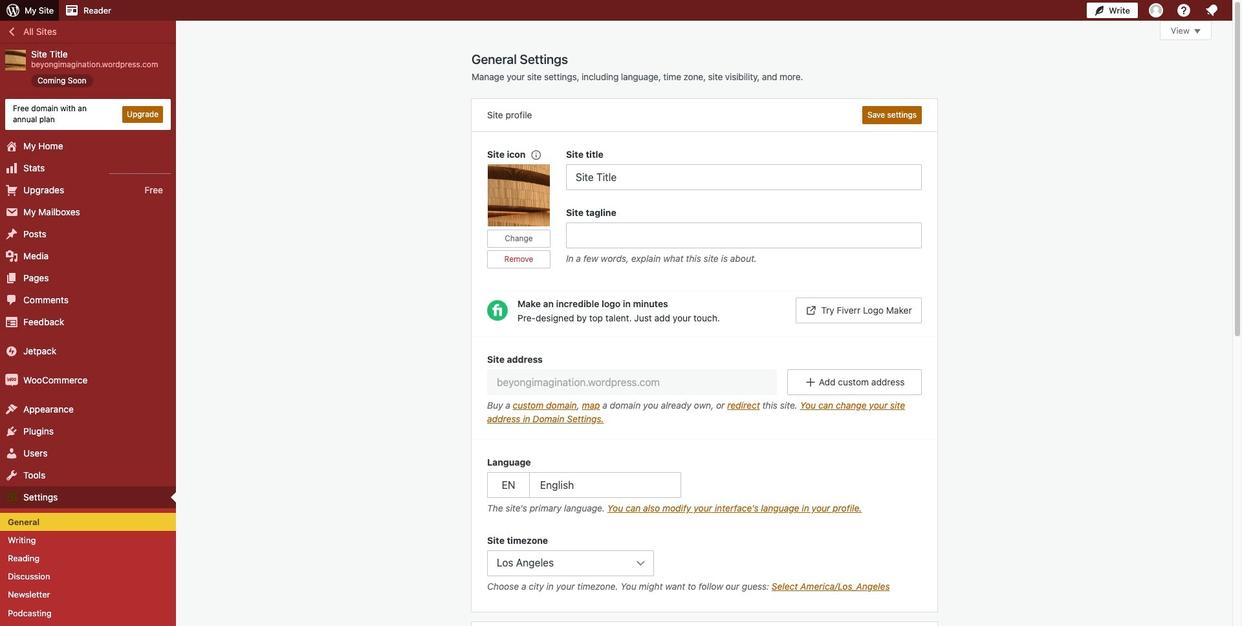 Task type: describe. For each thing, give the bounding box(es) containing it.
highest hourly views 0 image
[[109, 165, 171, 174]]

closed image
[[1194, 29, 1201, 34]]

fiverr small logo image
[[487, 300, 508, 321]]

1 img image from the top
[[5, 345, 18, 357]]



Task type: vqa. For each thing, say whether or not it's contained in the screenshot.
sibling@example.com text field
no



Task type: locate. For each thing, give the bounding box(es) containing it.
manage your notifications image
[[1204, 3, 1219, 18]]

main content
[[472, 21, 1212, 626]]

0 vertical spatial img image
[[5, 345, 18, 357]]

2 img image from the top
[[5, 374, 18, 387]]

1 vertical spatial img image
[[5, 374, 18, 387]]

my profile image
[[1149, 3, 1163, 17]]

help image
[[1176, 3, 1192, 18]]

more information image
[[530, 148, 541, 160]]

img image
[[5, 345, 18, 357], [5, 374, 18, 387]]

None text field
[[566, 164, 922, 190], [566, 223, 922, 248], [487, 369, 777, 395], [566, 164, 922, 190], [566, 223, 922, 248], [487, 369, 777, 395]]

group
[[487, 147, 566, 284], [566, 147, 922, 190], [566, 206, 922, 268], [472, 336, 937, 440], [487, 455, 922, 518], [487, 534, 922, 597]]



